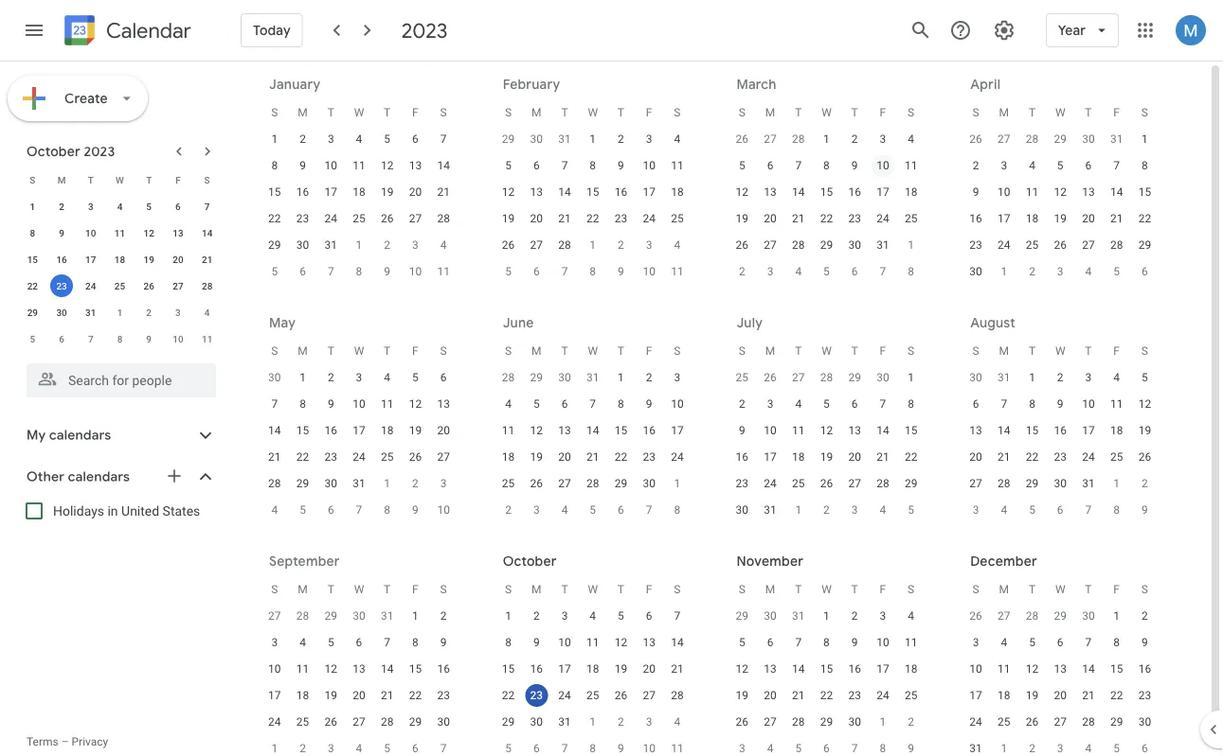Task type: describe. For each thing, give the bounding box(es) containing it.
april 2 element
[[731, 261, 754, 283]]

24 inside august grid
[[1082, 451, 1095, 464]]

w for august
[[1055, 345, 1065, 358]]

march 11 element
[[666, 261, 689, 283]]

july 2 element
[[497, 499, 520, 522]]

february 6 element
[[291, 261, 314, 283]]

my
[[27, 427, 46, 444]]

10 inside september grid
[[268, 663, 281, 676]]

november 11 element for november 4 element for "november 3" element within october 2023 grid
[[196, 328, 218, 351]]

24 inside may grid
[[353, 451, 365, 464]]

13 inside may grid
[[437, 398, 450, 411]]

31 inside row
[[970, 743, 982, 756]]

november 5 element for october 2023 grid
[[21, 328, 44, 351]]

january 4 element
[[1077, 738, 1100, 757]]

march 10 element
[[638, 261, 660, 283]]

23, today element for 23 cell in october grid
[[525, 685, 548, 708]]

15 inside june "grid"
[[615, 424, 627, 438]]

february 7 element
[[320, 261, 342, 283]]

21 inside may grid
[[268, 451, 281, 464]]

july 31 element
[[993, 367, 1015, 389]]

december 9 element
[[900, 738, 922, 757]]

14 element inside november grid
[[787, 658, 810, 681]]

16 inside the april grid
[[970, 212, 982, 225]]

january 1 element
[[993, 738, 1015, 757]]

row containing 14
[[261, 418, 458, 444]]

january
[[269, 76, 321, 93]]

22 inside october 2023 grid
[[27, 280, 38, 292]]

february 9 element
[[376, 261, 399, 283]]

13 inside october 2023 grid
[[173, 227, 183, 239]]

27 element inside may grid
[[432, 446, 455, 469]]

september 6 element
[[1049, 499, 1072, 522]]

f for may
[[412, 345, 418, 358]]

w for january
[[354, 106, 364, 119]]

march 2 element
[[610, 234, 632, 257]]

february 3 element
[[404, 234, 427, 257]]

september 4 element
[[993, 499, 1015, 522]]

23 inside december grid
[[1138, 690, 1151, 703]]

23 inside june "grid"
[[643, 451, 655, 464]]

april 7 element
[[872, 261, 894, 283]]

w for june
[[588, 345, 598, 358]]

f for august
[[1114, 345, 1120, 358]]

row group for february
[[494, 126, 691, 285]]

20 inside october grid
[[643, 663, 655, 676]]

23 element up september 6 element
[[1049, 446, 1072, 469]]

march
[[737, 76, 777, 93]]

17 inside the january grid
[[325, 186, 337, 199]]

other calendars button
[[4, 462, 235, 493]]

22 inside december grid
[[1110, 690, 1123, 703]]

13 inside october grid
[[643, 637, 655, 650]]

may 1 element
[[993, 261, 1015, 283]]

june 6 element
[[320, 499, 342, 522]]

row group for may
[[261, 365, 458, 524]]

18 inside august grid
[[1110, 424, 1123, 438]]

12 inside november grid
[[736, 663, 749, 676]]

calendar
[[106, 18, 191, 44]]

august 1 element
[[787, 499, 810, 522]]

19 inside the april grid
[[1054, 212, 1067, 225]]

june 4 element
[[263, 499, 286, 522]]

march 3 element
[[638, 234, 660, 257]]

row group for july
[[728, 365, 925, 524]]

june 1 element
[[376, 473, 399, 495]]

11 inside june "grid"
[[502, 424, 515, 438]]

december 5 element
[[787, 738, 810, 757]]

calendar element
[[61, 11, 191, 53]]

row group for december
[[962, 603, 1159, 757]]

april grid
[[962, 99, 1159, 285]]

f for march
[[880, 106, 886, 119]]

14 element inside august grid
[[993, 420, 1015, 442]]

in
[[108, 504, 118, 519]]

–
[[61, 736, 69, 749]]

july grid
[[728, 338, 925, 524]]

29 inside october 29 element
[[736, 610, 749, 623]]

26 inside august grid
[[1138, 451, 1151, 464]]

july 30 element
[[965, 367, 987, 389]]

november 9 element for november 1 element related to october grid november 7 element the november 2 element
[[610, 738, 632, 757]]

8 inside december grid
[[1113, 637, 1120, 650]]

15 inside september grid
[[409, 663, 422, 676]]

february 11 element
[[432, 261, 455, 283]]

23, today element for 23 cell in the grid
[[50, 275, 73, 297]]

23 inside may grid
[[325, 451, 337, 464]]

october 5 element
[[376, 738, 399, 757]]

m for march
[[765, 106, 775, 119]]

march 4 element
[[666, 234, 689, 257]]

22 inside the april grid
[[1138, 212, 1151, 225]]

m for september
[[298, 584, 308, 597]]

create button
[[8, 76, 148, 121]]

november 10 element for "november 3" element within october 2023 grid
[[167, 328, 189, 351]]

calendars for other calendars
[[68, 469, 130, 486]]

29 inside may grid
[[296, 477, 309, 491]]

september 3 element
[[965, 499, 987, 522]]

january grid
[[261, 99, 458, 285]]

april 3 element
[[759, 261, 782, 283]]

3 inside 'element'
[[646, 239, 652, 252]]

october 2023
[[27, 143, 115, 160]]

august 30 element
[[348, 605, 370, 628]]

july 3 element
[[525, 499, 548, 522]]

27 element inside september grid
[[348, 711, 370, 734]]

19 inside february grid
[[502, 212, 515, 225]]

27 inside november grid
[[764, 716, 777, 729]]

23 inside august grid
[[1054, 451, 1067, 464]]

23 cell for october 2023 grid november 7 element
[[47, 273, 76, 299]]

22 inside july grid
[[905, 451, 917, 464]]

m for august
[[999, 345, 1009, 358]]

15 inside december grid
[[1110, 663, 1123, 676]]

november 9 element for the november 2 element related to november 1 element related to october 2023 grid november 7 element
[[138, 328, 160, 351]]

23 element up february 6 element
[[291, 207, 314, 230]]

26 element inside november grid
[[731, 711, 754, 734]]

row containing 18
[[494, 444, 691, 471]]

f for february
[[646, 106, 652, 119]]

f for december
[[1114, 584, 1120, 597]]

12 inside may grid
[[409, 398, 422, 411]]

december
[[970, 553, 1037, 570]]

w for november
[[822, 584, 832, 597]]

march grid
[[728, 99, 925, 285]]

7 inside december grid
[[1085, 637, 1092, 650]]

my calendars button
[[4, 421, 235, 451]]

terms link
[[27, 736, 58, 749]]

24 inside june "grid"
[[671, 451, 684, 464]]

18 inside the april grid
[[1026, 212, 1039, 225]]

january 6 element
[[1133, 738, 1156, 757]]

22 inside february grid
[[586, 212, 599, 225]]

23 inside the january grid
[[296, 212, 309, 225]]

september
[[269, 553, 340, 570]]

privacy link
[[72, 736, 108, 749]]

june 10 element
[[432, 499, 455, 522]]

28 inside 'element'
[[792, 133, 805, 146]]

november 6 element for october grid november 7 element
[[525, 738, 548, 757]]

june 9 element
[[404, 499, 427, 522]]

april 5 element
[[815, 261, 838, 283]]

12 inside june "grid"
[[530, 424, 543, 438]]

4 inside row
[[1085, 743, 1092, 756]]

september 9 element
[[1133, 499, 1156, 522]]

13 inside november grid
[[764, 663, 777, 676]]

22 inside october grid
[[502, 690, 515, 703]]

november 6 element for october 2023 grid november 7 element
[[50, 328, 73, 351]]

june 27 element
[[787, 367, 810, 389]]

4 inside 'element'
[[880, 504, 886, 517]]

february 27 element
[[759, 128, 782, 151]]

may 29 element
[[525, 367, 548, 389]]

21 inside the january grid
[[437, 186, 450, 199]]

december 8 element
[[872, 738, 894, 757]]

19 element inside july grid
[[815, 446, 838, 469]]

23 element up march 2 element
[[610, 207, 632, 230]]

august 3 element
[[843, 499, 866, 522]]

october 4 element
[[348, 738, 370, 757]]

november 30 element
[[1077, 605, 1100, 628]]

27 element inside december grid
[[1049, 711, 1072, 734]]

10 inside june "grid"
[[671, 398, 684, 411]]

november 4 element for "november 3" element within the october grid
[[666, 711, 689, 734]]

13 inside march grid
[[764, 186, 777, 199]]

march 9 element
[[610, 261, 632, 283]]

m for june
[[532, 345, 541, 358]]

21 inside december grid
[[1082, 690, 1095, 703]]

9 inside march 9 element
[[618, 265, 624, 279]]

w for may
[[354, 345, 364, 358]]

18 inside the january grid
[[353, 186, 365, 199]]

27 element inside october 2023 grid
[[167, 275, 189, 297]]

31 inside 'element'
[[558, 133, 571, 146]]

22 inside june "grid"
[[615, 451, 627, 464]]

november 1 element for october 2023 grid november 7 element
[[108, 301, 131, 324]]

august 29 element
[[320, 605, 342, 628]]

19 inside june "grid"
[[530, 451, 543, 464]]

31 inside november grid
[[792, 610, 805, 623]]

today
[[253, 22, 291, 39]]

main drawer image
[[23, 19, 45, 42]]

21 inside july grid
[[876, 451, 889, 464]]

14 element inside march grid
[[787, 181, 810, 204]]

22 inside the january grid
[[268, 212, 281, 225]]

w for march
[[822, 106, 832, 119]]

row containing 7
[[261, 391, 458, 418]]

13 inside december grid
[[1054, 663, 1067, 676]]

m for november
[[765, 584, 775, 597]]

october 29 element
[[731, 605, 754, 628]]

august 27 element
[[263, 605, 286, 628]]

29 inside june 29 "element"
[[848, 371, 861, 385]]

27 element inside october grid
[[638, 685, 660, 708]]

w for october
[[588, 584, 598, 597]]

15 inside march grid
[[820, 186, 833, 199]]

18 inside december grid
[[998, 690, 1010, 703]]

calendars for my calendars
[[49, 427, 111, 444]]

16 inside march grid
[[848, 186, 861, 199]]

december 3 element
[[731, 738, 754, 757]]

23 inside march grid
[[848, 212, 861, 225]]

w for december
[[1055, 584, 1065, 597]]

27 element inside august grid
[[965, 473, 987, 495]]

november
[[737, 553, 803, 570]]

settings menu image
[[993, 19, 1015, 42]]

row containing 6
[[962, 391, 1159, 418]]

23 inside the april grid
[[970, 239, 982, 252]]

states
[[163, 504, 200, 519]]

may 4 element
[[1077, 261, 1100, 283]]

20 inside august grid
[[970, 451, 982, 464]]

february 5 element
[[263, 261, 286, 283]]

14 element inside june "grid"
[[581, 420, 604, 442]]

february 2 element
[[376, 234, 399, 257]]

create
[[64, 90, 108, 107]]

october grid
[[494, 577, 691, 757]]

march 8 element
[[581, 261, 604, 283]]

may 3 element
[[1049, 261, 1072, 283]]

17 inside november grid
[[876, 663, 889, 676]]

12 inside october grid
[[615, 637, 627, 650]]

april
[[970, 76, 1001, 93]]

october 30 element
[[759, 605, 782, 628]]

1 vertical spatial 2023
[[84, 143, 115, 160]]

15 inside october 2023 grid
[[27, 254, 38, 265]]

april 4 element
[[787, 261, 810, 283]]

november 2 element for november 1 element related to october grid november 7 element
[[610, 711, 632, 734]]

21 inside june "grid"
[[586, 451, 599, 464]]

august 31 element
[[376, 605, 399, 628]]

20 inside may grid
[[437, 424, 450, 438]]

18 inside february grid
[[671, 186, 684, 199]]

11 inside august grid
[[1110, 398, 1123, 411]]

m for december
[[999, 584, 1009, 597]]

terms
[[27, 736, 58, 749]]

june 7 element
[[348, 499, 370, 522]]

29 inside the january grid
[[268, 239, 281, 252]]

28 inside the january grid
[[437, 212, 450, 225]]

may 28 element
[[497, 367, 520, 389]]

march 7 element
[[553, 261, 576, 283]]

24 inside the january grid
[[325, 212, 337, 225]]

7 inside the april grid
[[1113, 159, 1120, 172]]

28 inside 'element'
[[1026, 610, 1039, 623]]

august
[[970, 315, 1016, 332]]

f for june
[[646, 345, 652, 358]]

16 inside february grid
[[615, 186, 627, 199]]

november 28 element
[[1021, 605, 1044, 628]]

february 26 element
[[731, 128, 754, 151]]

row group for november
[[728, 603, 925, 757]]

m for may
[[298, 345, 308, 358]]

june 29 element
[[843, 367, 866, 389]]

june grid
[[494, 338, 691, 524]]

october 3 element
[[320, 738, 342, 757]]

20 inside july grid
[[848, 451, 861, 464]]

28 inside "element"
[[502, 371, 515, 385]]



Task type: locate. For each thing, give the bounding box(es) containing it.
5
[[384, 133, 390, 146], [505, 159, 512, 172], [739, 159, 745, 172], [1057, 159, 1064, 172], [146, 201, 152, 212], [271, 265, 278, 279], [505, 265, 512, 279], [823, 265, 830, 279], [1113, 265, 1120, 279], [30, 333, 35, 345], [412, 371, 419, 385], [1142, 371, 1148, 385], [533, 398, 540, 411], [823, 398, 830, 411], [300, 504, 306, 517], [590, 504, 596, 517], [908, 504, 914, 517], [1029, 504, 1035, 517], [618, 610, 624, 623], [328, 637, 334, 650], [739, 637, 745, 650], [1029, 637, 1035, 650], [384, 743, 390, 756], [505, 743, 512, 756], [795, 743, 802, 756], [1113, 743, 1120, 756]]

0 vertical spatial november 5 element
[[21, 328, 44, 351]]

july
[[737, 315, 763, 332]]

january 29 element
[[497, 128, 520, 151]]

october 6 element
[[404, 738, 427, 757]]

other calendars
[[27, 469, 130, 486]]

22
[[268, 212, 281, 225], [586, 212, 599, 225], [820, 212, 833, 225], [1138, 212, 1151, 225], [27, 280, 38, 292], [296, 451, 309, 464], [615, 451, 627, 464], [905, 451, 917, 464], [1026, 451, 1039, 464], [409, 690, 422, 703], [502, 690, 515, 703], [820, 690, 833, 703], [1110, 690, 1123, 703]]

17 inside may grid
[[353, 424, 365, 438]]

1 horizontal spatial november 5 element
[[497, 738, 520, 757]]

november 2 element for november 1 element related to october 2023 grid november 7 element
[[138, 301, 160, 324]]

calendars up other calendars
[[49, 427, 111, 444]]

1 horizontal spatial november 2 element
[[610, 711, 632, 734]]

0 horizontal spatial october
[[27, 143, 80, 160]]

f inside grid
[[646, 106, 652, 119]]

20 inside june "grid"
[[558, 451, 571, 464]]

6 inside july grid
[[852, 398, 858, 411]]

20 inside december grid
[[1054, 690, 1067, 703]]

may
[[269, 315, 296, 332]]

14 inside the january grid
[[437, 159, 450, 172]]

0 horizontal spatial november 6 element
[[50, 328, 73, 351]]

0 vertical spatial 23 cell
[[47, 273, 76, 299]]

terms – privacy
[[27, 736, 108, 749]]

october
[[27, 143, 80, 160], [503, 553, 557, 570]]

march 30 element
[[1077, 128, 1100, 151]]

november 6 element up search for people text box
[[50, 328, 73, 351]]

row group containing 28
[[494, 365, 691, 524]]

16 inside october 2023 grid
[[56, 254, 67, 265]]

12 inside september grid
[[325, 663, 337, 676]]

march 28 element
[[1021, 128, 1044, 151]]

27 element inside july grid
[[843, 473, 866, 495]]

november 11 element left the may
[[196, 328, 218, 351]]

14 element
[[432, 154, 455, 177], [553, 181, 576, 204], [787, 181, 810, 204], [1105, 181, 1128, 204], [196, 222, 218, 244], [263, 420, 286, 442], [581, 420, 604, 442], [872, 420, 894, 442], [993, 420, 1015, 442], [666, 632, 689, 655], [376, 658, 399, 681], [787, 658, 810, 681], [1077, 658, 1100, 681]]

10 element
[[320, 154, 342, 177], [638, 154, 660, 177], [872, 154, 894, 177], [993, 181, 1015, 204], [79, 222, 102, 244], [348, 393, 370, 416], [666, 393, 689, 416], [1077, 393, 1100, 416], [759, 420, 782, 442], [553, 632, 576, 655], [872, 632, 894, 655], [263, 658, 286, 681], [965, 658, 987, 681]]

19 inside march grid
[[736, 212, 749, 225]]

23 element up october 7 element
[[432, 685, 455, 708]]

8
[[271, 159, 278, 172], [590, 159, 596, 172], [823, 159, 830, 172], [1142, 159, 1148, 172], [30, 227, 35, 239], [356, 265, 362, 279], [590, 265, 596, 279], [908, 265, 914, 279], [117, 333, 123, 345], [300, 398, 306, 411], [618, 398, 624, 411], [908, 398, 914, 411], [1029, 398, 1035, 411], [384, 504, 390, 517], [674, 504, 680, 517], [1113, 504, 1120, 517], [412, 637, 419, 650], [505, 637, 512, 650], [823, 637, 830, 650], [1113, 637, 1120, 650], [590, 743, 596, 756], [880, 743, 886, 756]]

privacy
[[72, 736, 108, 749]]

july 1 element
[[666, 473, 689, 495]]

31 element
[[320, 234, 342, 257], [872, 234, 894, 257], [79, 301, 102, 324], [348, 473, 370, 495], [1077, 473, 1100, 495], [759, 499, 782, 522], [553, 711, 576, 734], [965, 738, 987, 757]]

31
[[558, 133, 571, 146], [1110, 133, 1123, 146], [325, 239, 337, 252], [876, 239, 889, 252], [85, 307, 96, 318], [586, 371, 599, 385], [998, 371, 1010, 385], [353, 477, 365, 491], [1082, 477, 1095, 491], [764, 504, 777, 517], [381, 610, 394, 623], [792, 610, 805, 623], [558, 716, 571, 729], [970, 743, 982, 756]]

10
[[325, 159, 337, 172], [643, 159, 655, 172], [876, 159, 889, 172], [998, 186, 1010, 199], [85, 227, 96, 239], [409, 265, 422, 279], [643, 265, 655, 279], [173, 333, 183, 345], [353, 398, 365, 411], [671, 398, 684, 411], [1082, 398, 1095, 411], [764, 424, 777, 438], [437, 504, 450, 517], [558, 637, 571, 650], [876, 637, 889, 650], [268, 663, 281, 676], [970, 663, 982, 676], [643, 743, 655, 756]]

0 vertical spatial november 10 element
[[167, 328, 189, 351]]

26
[[736, 133, 749, 146], [970, 133, 982, 146], [381, 212, 394, 225], [502, 239, 515, 252], [736, 239, 749, 252], [1054, 239, 1067, 252], [144, 280, 154, 292], [764, 371, 777, 385], [409, 451, 422, 464], [1138, 451, 1151, 464], [530, 477, 543, 491], [820, 477, 833, 491], [970, 610, 982, 623], [615, 690, 627, 703], [325, 716, 337, 729], [736, 716, 749, 729], [1026, 716, 1039, 729]]

may 5 element
[[1105, 261, 1128, 283]]

13 inside september grid
[[353, 663, 365, 676]]

1 horizontal spatial november 6 element
[[525, 738, 548, 757]]

10 inside july grid
[[764, 424, 777, 438]]

1 horizontal spatial november 4 element
[[666, 711, 689, 734]]

february 10 element
[[404, 261, 427, 283]]

9 inside december 9 element
[[908, 743, 914, 756]]

0 vertical spatial november 8 element
[[108, 328, 131, 351]]

m up 'february 27' element on the right top of the page
[[765, 106, 775, 119]]

31 inside march grid
[[876, 239, 889, 252]]

0 vertical spatial november 9 element
[[138, 328, 160, 351]]

w inside october 2023 grid
[[116, 174, 124, 186]]

m
[[298, 106, 308, 119], [532, 106, 541, 119], [765, 106, 775, 119], [999, 106, 1009, 119], [57, 174, 66, 186], [298, 345, 308, 358], [532, 345, 541, 358], [765, 345, 775, 358], [999, 345, 1009, 358], [298, 584, 308, 597], [532, 584, 541, 597], [765, 584, 775, 597], [999, 584, 1009, 597]]

f inside september grid
[[412, 584, 418, 597]]

november 3 element for october 2023 grid
[[167, 301, 189, 324]]

15 inside the january grid
[[268, 186, 281, 199]]

13 inside the january grid
[[409, 159, 422, 172]]

w inside the april grid
[[1055, 106, 1065, 119]]

november 6 element right october 7 element
[[525, 738, 548, 757]]

0 horizontal spatial november 3 element
[[167, 301, 189, 324]]

31 inside october grid
[[558, 716, 571, 729]]

1 horizontal spatial october
[[503, 553, 557, 570]]

row group for january
[[261, 126, 458, 285]]

november 1 element for october grid november 7 element
[[581, 711, 604, 734]]

1 horizontal spatial november 1 element
[[581, 711, 604, 734]]

f for october
[[646, 584, 652, 597]]

1 vertical spatial november 4 element
[[666, 711, 689, 734]]

0 vertical spatial november 7 element
[[79, 328, 102, 351]]

december grid
[[962, 577, 1159, 757]]

17
[[325, 186, 337, 199], [643, 186, 655, 199], [876, 186, 889, 199], [998, 212, 1010, 225], [85, 254, 96, 265], [353, 424, 365, 438], [671, 424, 684, 438], [1082, 424, 1095, 438], [764, 451, 777, 464], [558, 663, 571, 676], [876, 663, 889, 676], [268, 690, 281, 703], [970, 690, 982, 703]]

today button
[[241, 8, 303, 53]]

calendar heading
[[102, 18, 191, 44]]

year button
[[1046, 8, 1119, 53]]

november 8 element for november 1 element related to october grid november 7 element
[[581, 738, 604, 757]]

0 horizontal spatial 2023
[[84, 143, 115, 160]]

november 4 element for "november 3" element within october 2023 grid
[[196, 301, 218, 324]]

m up the 'january 30' 'element'
[[532, 106, 541, 119]]

november 3 element
[[167, 301, 189, 324], [638, 711, 660, 734]]

19 inside may grid
[[409, 424, 422, 438]]

1 vertical spatial november 7 element
[[553, 738, 576, 757]]

november 26 element
[[965, 605, 987, 628]]

0 vertical spatial october
[[27, 143, 80, 160]]

row group containing 27
[[261, 603, 458, 757]]

9 inside december grid
[[1142, 637, 1148, 650]]

1 vertical spatial november 6 element
[[525, 738, 548, 757]]

26 inside october 2023 grid
[[144, 280, 154, 292]]

1 vertical spatial november 3 element
[[638, 711, 660, 734]]

14 inside march grid
[[792, 186, 805, 199]]

f for january
[[412, 106, 418, 119]]

Search for people text field
[[38, 364, 205, 398]]

august 4 element
[[872, 499, 894, 522]]

0 horizontal spatial november 8 element
[[108, 328, 131, 351]]

september 5 element
[[1021, 499, 1044, 522]]

m inside the january grid
[[298, 106, 308, 119]]

m down october 2023
[[57, 174, 66, 186]]

27 inside june "grid"
[[558, 477, 571, 491]]

october down the create popup button
[[27, 143, 80, 160]]

27 element inside june "grid"
[[553, 473, 576, 495]]

june 30 element
[[872, 367, 894, 389]]

0 vertical spatial november 2 element
[[138, 301, 160, 324]]

february 1 element
[[348, 234, 370, 257]]

15
[[268, 186, 281, 199], [586, 186, 599, 199], [820, 186, 833, 199], [1138, 186, 1151, 199], [27, 254, 38, 265], [296, 424, 309, 438], [615, 424, 627, 438], [905, 424, 917, 438], [1026, 424, 1039, 438], [409, 663, 422, 676], [502, 663, 515, 676], [820, 663, 833, 676], [1110, 663, 1123, 676]]

1 horizontal spatial november 3 element
[[638, 711, 660, 734]]

november 7 element for october 2023 grid
[[79, 328, 102, 351]]

calendars
[[49, 427, 111, 444], [68, 469, 130, 486]]

november 10 element left december 3 element
[[638, 738, 660, 757]]

november 7 element
[[79, 328, 102, 351], [553, 738, 576, 757]]

31 inside the january grid
[[325, 239, 337, 252]]

m down february 6 element
[[298, 345, 308, 358]]

november 9 element
[[138, 328, 160, 351], [610, 738, 632, 757]]

1 vertical spatial calendars
[[68, 469, 130, 486]]

23 cell
[[47, 273, 76, 299], [522, 683, 551, 710]]

1 vertical spatial november 5 element
[[497, 738, 520, 757]]

november 8 element
[[108, 328, 131, 351], [581, 738, 604, 757]]

m for april
[[999, 106, 1009, 119]]

26 inside february grid
[[502, 239, 515, 252]]

w inside september grid
[[354, 584, 364, 597]]

17 element
[[320, 181, 342, 204], [638, 181, 660, 204], [872, 181, 894, 204], [993, 207, 1015, 230], [79, 248, 102, 271], [348, 420, 370, 442], [666, 420, 689, 442], [1077, 420, 1100, 442], [759, 446, 782, 469], [553, 658, 576, 681], [872, 658, 894, 681], [263, 685, 286, 708], [965, 685, 987, 708]]

september 2 element
[[1133, 473, 1156, 495]]

november 29 element
[[1049, 605, 1072, 628]]

row containing 13
[[962, 418, 1159, 444]]

july 4 element
[[553, 499, 576, 522]]

21 inside the april grid
[[1110, 212, 1123, 225]]

28
[[792, 133, 805, 146], [1026, 133, 1039, 146], [437, 212, 450, 225], [558, 239, 571, 252], [792, 239, 805, 252], [1110, 239, 1123, 252], [202, 280, 213, 292], [502, 371, 515, 385], [820, 371, 833, 385], [268, 477, 281, 491], [586, 477, 599, 491], [876, 477, 889, 491], [998, 477, 1010, 491], [296, 610, 309, 623], [1026, 610, 1039, 623], [671, 690, 684, 703], [381, 716, 394, 729], [792, 716, 805, 729], [1082, 716, 1095, 729]]

december 6 element
[[815, 738, 838, 757]]

row group for june
[[494, 365, 691, 524]]

25 element
[[348, 207, 370, 230], [666, 207, 689, 230], [900, 207, 922, 230], [1021, 234, 1044, 257], [108, 275, 131, 297], [376, 446, 399, 469], [1105, 446, 1128, 469], [497, 473, 520, 495], [787, 473, 810, 495], [581, 685, 604, 708], [900, 685, 922, 708], [291, 711, 314, 734], [993, 711, 1015, 734]]

26 inside the january grid
[[381, 212, 394, 225]]

0 horizontal spatial november 9 element
[[138, 328, 160, 351]]

1 vertical spatial november 11 element
[[666, 738, 689, 757]]

1 horizontal spatial 23 cell
[[522, 683, 551, 710]]

13 inside july grid
[[848, 424, 861, 438]]

1 horizontal spatial november 11 element
[[666, 738, 689, 757]]

7
[[440, 133, 447, 146], [561, 159, 568, 172], [795, 159, 802, 172], [1113, 159, 1120, 172], [204, 201, 210, 212], [328, 265, 334, 279], [561, 265, 568, 279], [880, 265, 886, 279], [88, 333, 93, 345], [271, 398, 278, 411], [590, 398, 596, 411], [880, 398, 886, 411], [1001, 398, 1007, 411], [356, 504, 362, 517], [646, 504, 652, 517], [1085, 504, 1092, 517], [674, 610, 680, 623], [384, 637, 390, 650], [795, 637, 802, 650], [1085, 637, 1092, 650], [440, 743, 447, 756], [561, 743, 568, 756], [852, 743, 858, 756]]

23 element right april 1 element
[[965, 234, 987, 257]]

29
[[502, 133, 515, 146], [1054, 133, 1067, 146], [268, 239, 281, 252], [820, 239, 833, 252], [1138, 239, 1151, 252], [27, 307, 38, 318], [530, 371, 543, 385], [848, 371, 861, 385], [296, 477, 309, 491], [615, 477, 627, 491], [905, 477, 917, 491], [1026, 477, 1039, 491], [325, 610, 337, 623], [736, 610, 749, 623], [1054, 610, 1067, 623], [409, 716, 422, 729], [502, 716, 515, 729], [820, 716, 833, 729], [1110, 716, 1123, 729]]

24 element
[[320, 207, 342, 230], [638, 207, 660, 230], [872, 207, 894, 230], [993, 234, 1015, 257], [79, 275, 102, 297], [348, 446, 370, 469], [666, 446, 689, 469], [1077, 446, 1100, 469], [759, 473, 782, 495], [553, 685, 576, 708], [872, 685, 894, 708], [263, 711, 286, 734], [965, 711, 987, 734]]

1 horizontal spatial november 9 element
[[610, 738, 632, 757]]

16 inside the january grid
[[296, 186, 309, 199]]

my calendars
[[27, 427, 111, 444]]

21 inside august grid
[[998, 451, 1010, 464]]

25 inside december grid
[[998, 716, 1010, 729]]

23 cell for october grid november 7 element
[[522, 683, 551, 710]]

year
[[1058, 22, 1086, 39]]

april 8 element
[[900, 261, 922, 283]]

november 3 element for october grid
[[638, 711, 660, 734]]

1 horizontal spatial november 8 element
[[581, 738, 604, 757]]

october 2023 grid
[[18, 167, 222, 352]]

23 inside grid
[[56, 280, 67, 292]]

february 4 element
[[432, 234, 455, 257]]

november 1 element
[[108, 301, 131, 324], [581, 711, 604, 734]]

26 element inside october 2023 grid
[[138, 275, 160, 297]]

23 element up july 7 element
[[638, 446, 660, 469]]

m for february
[[532, 106, 541, 119]]

0 vertical spatial 23, today element
[[50, 275, 73, 297]]

holidays
[[53, 504, 104, 519]]

23 element up 'december 7' element
[[843, 685, 866, 708]]

february
[[503, 76, 560, 93]]

14 inside the april grid
[[1110, 186, 1123, 199]]

4
[[356, 133, 362, 146], [674, 133, 680, 146], [908, 133, 914, 146], [1029, 159, 1035, 172], [117, 201, 123, 212], [440, 239, 447, 252], [674, 239, 680, 252], [795, 265, 802, 279], [1085, 265, 1092, 279], [204, 307, 210, 318], [384, 371, 390, 385], [1113, 371, 1120, 385], [505, 398, 512, 411], [795, 398, 802, 411], [271, 504, 278, 517], [561, 504, 568, 517], [880, 504, 886, 517], [1001, 504, 1007, 517], [590, 610, 596, 623], [908, 610, 914, 623], [300, 637, 306, 650], [1001, 637, 1007, 650], [674, 716, 680, 729], [356, 743, 362, 756], [767, 743, 773, 756], [1085, 743, 1092, 756]]

19 inside july grid
[[820, 451, 833, 464]]

14 element inside september grid
[[376, 658, 399, 681]]

june
[[503, 315, 534, 332]]

m up october 30 element
[[765, 584, 775, 597]]

june 26 element
[[759, 367, 782, 389]]

october for october 2023
[[27, 143, 80, 160]]

february grid
[[494, 99, 691, 285]]

m down january
[[298, 106, 308, 119]]

11
[[353, 159, 365, 172], [671, 159, 684, 172], [905, 159, 917, 172], [1026, 186, 1039, 199], [114, 227, 125, 239], [437, 265, 450, 279], [671, 265, 684, 279], [202, 333, 213, 345], [381, 398, 394, 411], [1110, 398, 1123, 411], [502, 424, 515, 438], [792, 424, 805, 438], [586, 637, 599, 650], [905, 637, 917, 650], [296, 663, 309, 676], [998, 663, 1010, 676], [671, 743, 684, 756]]

30
[[530, 133, 543, 146], [1082, 133, 1095, 146], [296, 239, 309, 252], [848, 239, 861, 252], [970, 265, 982, 279], [56, 307, 67, 318], [268, 371, 281, 385], [558, 371, 571, 385], [876, 371, 889, 385], [970, 371, 982, 385], [325, 477, 337, 491], [643, 477, 655, 491], [1054, 477, 1067, 491], [736, 504, 749, 517], [353, 610, 365, 623], [764, 610, 777, 623], [1082, 610, 1095, 623], [437, 716, 450, 729], [530, 716, 543, 729], [848, 716, 861, 729], [1138, 716, 1151, 729]]

0 horizontal spatial november 1 element
[[108, 301, 131, 324]]

20 inside march grid
[[764, 212, 777, 225]]

december 1 element
[[872, 711, 894, 734]]

11 inside november grid
[[905, 637, 917, 650]]

18 inside october grid
[[586, 663, 599, 676]]

10 element inside october grid
[[553, 632, 576, 655]]

m for january
[[298, 106, 308, 119]]

september 7 element
[[1077, 499, 1100, 522]]

january 5 element
[[1105, 738, 1128, 757]]

march 26 element
[[965, 128, 987, 151]]

0 vertical spatial november 11 element
[[196, 328, 218, 351]]

november 5 element
[[21, 328, 44, 351], [497, 738, 520, 757]]

16 inside december grid
[[1138, 663, 1151, 676]]

0 horizontal spatial november 4 element
[[196, 301, 218, 324]]

22 inside september grid
[[409, 690, 422, 703]]

october 1 element
[[263, 738, 286, 757]]

26 element inside july grid
[[815, 473, 838, 495]]

27 inside august grid
[[970, 477, 982, 491]]

april 1 element
[[900, 234, 922, 257]]

row containing 11
[[494, 418, 691, 444]]

25 inside october grid
[[586, 690, 599, 703]]

23 inside february grid
[[615, 212, 627, 225]]

13 inside the april grid
[[1082, 186, 1095, 199]]

october 2 element
[[291, 738, 314, 757]]

16 element
[[291, 181, 314, 204], [610, 181, 632, 204], [843, 181, 866, 204], [965, 207, 987, 230], [50, 248, 73, 271], [320, 420, 342, 442], [638, 420, 660, 442], [1049, 420, 1072, 442], [731, 446, 754, 469], [432, 658, 455, 681], [525, 658, 548, 681], [843, 658, 866, 681], [1133, 658, 1156, 681]]

0 horizontal spatial november 11 element
[[196, 328, 218, 351]]

w inside may grid
[[354, 345, 364, 358]]

1 vertical spatial november 8 element
[[581, 738, 604, 757]]

0 vertical spatial calendars
[[49, 427, 111, 444]]

18 inside november grid
[[905, 663, 917, 676]]

row group for march
[[728, 126, 925, 285]]

june 25 element
[[731, 367, 754, 389]]

1 vertical spatial 23 cell
[[522, 683, 551, 710]]

row group for september
[[261, 603, 458, 757]]

23 inside october grid
[[530, 690, 543, 703]]

f
[[412, 106, 418, 119], [646, 106, 652, 119], [880, 106, 886, 119], [1114, 106, 1120, 119], [175, 174, 181, 186], [412, 345, 418, 358], [646, 345, 652, 358], [880, 345, 886, 358], [1114, 345, 1120, 358], [412, 584, 418, 597], [646, 584, 652, 597], [880, 584, 886, 597], [1114, 584, 1120, 597]]

8 inside the april grid
[[1142, 159, 1148, 172]]

october down the "july 3" element on the left bottom of the page
[[503, 553, 557, 570]]

march 29 element
[[1049, 128, 1072, 151]]

1 horizontal spatial november 7 element
[[553, 738, 576, 757]]

23 element up april 6 element
[[843, 207, 866, 230]]

august 5 element
[[900, 499, 922, 522]]

f inside october grid
[[646, 584, 652, 597]]

row group containing 25
[[728, 365, 925, 524]]

m up august 28 element
[[298, 584, 308, 597]]

other
[[27, 469, 65, 486]]

november 11 element left december 3 element
[[666, 738, 689, 757]]

w for april
[[1055, 106, 1065, 119]]

30 inside 'element'
[[530, 133, 543, 146]]

0 horizontal spatial november 5 element
[[21, 328, 44, 351]]

14 element inside october 2023 grid
[[196, 222, 218, 244]]

march 27 element
[[993, 128, 1015, 151]]

1 vertical spatial november 1 element
[[581, 711, 604, 734]]

holidays in united states
[[53, 504, 200, 519]]

10 inside march grid
[[876, 159, 889, 172]]

20 inside september grid
[[353, 690, 365, 703]]

19 element inside october 2023 grid
[[138, 248, 160, 271]]

february 8 element
[[348, 261, 370, 283]]

w
[[354, 106, 364, 119], [588, 106, 598, 119], [822, 106, 832, 119], [1055, 106, 1065, 119], [116, 174, 124, 186], [354, 345, 364, 358], [588, 345, 598, 358], [822, 345, 832, 358], [1055, 345, 1065, 358], [354, 584, 364, 597], [588, 584, 598, 597], [822, 584, 832, 597], [1055, 584, 1065, 597]]

6
[[412, 133, 419, 146], [533, 159, 540, 172], [767, 159, 773, 172], [1085, 159, 1092, 172], [175, 201, 181, 212], [300, 265, 306, 279], [533, 265, 540, 279], [852, 265, 858, 279], [1142, 265, 1148, 279], [59, 333, 64, 345], [440, 371, 447, 385], [561, 398, 568, 411], [852, 398, 858, 411], [973, 398, 979, 411], [328, 504, 334, 517], [618, 504, 624, 517], [1057, 504, 1064, 517], [646, 610, 652, 623], [356, 637, 362, 650], [767, 637, 773, 650], [1057, 637, 1064, 650], [412, 743, 419, 756], [533, 743, 540, 756], [823, 743, 830, 756], [1142, 743, 1148, 756]]

0 horizontal spatial november 10 element
[[167, 328, 189, 351]]

m up november 27 element
[[999, 584, 1009, 597]]

row containing 31
[[962, 736, 1159, 757]]

21 inside october 2023 grid
[[202, 254, 213, 265]]

january 31 element
[[553, 128, 576, 151]]

f for november
[[880, 584, 886, 597]]

december 2 element
[[900, 711, 922, 734]]

w for february
[[588, 106, 598, 119]]

m up march 27 element
[[999, 106, 1009, 119]]

29 inside august grid
[[1026, 477, 1039, 491]]

9
[[300, 159, 306, 172], [618, 159, 624, 172], [852, 159, 858, 172], [973, 186, 979, 199], [59, 227, 64, 239], [384, 265, 390, 279], [618, 265, 624, 279], [146, 333, 152, 345], [328, 398, 334, 411], [646, 398, 652, 411], [1057, 398, 1064, 411], [739, 424, 745, 438], [412, 504, 419, 517], [1142, 504, 1148, 517], [440, 637, 447, 650], [533, 637, 540, 650], [852, 637, 858, 650], [1142, 637, 1148, 650], [618, 743, 624, 756], [908, 743, 914, 756]]

0 vertical spatial november 3 element
[[167, 301, 189, 324]]

24 inside october grid
[[558, 690, 571, 703]]

0 horizontal spatial 23 cell
[[47, 273, 76, 299]]

1 horizontal spatial november 10 element
[[638, 738, 660, 757]]

23 element right july 1 element
[[731, 473, 754, 495]]

0 vertical spatial november 1 element
[[108, 301, 131, 324]]

16 inside july grid
[[736, 451, 749, 464]]

march 31 element
[[1105, 128, 1128, 151]]

25 inside february grid
[[671, 212, 684, 225]]

1
[[271, 133, 278, 146], [590, 133, 596, 146], [823, 133, 830, 146], [1142, 133, 1148, 146], [30, 201, 35, 212], [356, 239, 362, 252], [590, 239, 596, 252], [908, 239, 914, 252], [1001, 265, 1007, 279], [117, 307, 123, 318], [300, 371, 306, 385], [618, 371, 624, 385], [908, 371, 914, 385], [1029, 371, 1035, 385], [384, 477, 390, 491], [674, 477, 680, 491], [1113, 477, 1120, 491], [795, 504, 802, 517], [412, 610, 419, 623], [505, 610, 512, 623], [823, 610, 830, 623], [1113, 610, 1120, 623], [590, 716, 596, 729], [880, 716, 886, 729], [271, 743, 278, 756], [1001, 743, 1007, 756]]

m up june 26 'element' at the right
[[765, 345, 775, 358]]

add other calendars image
[[165, 467, 184, 486]]

row group for april
[[962, 126, 1159, 285]]

november 7 element for october grid
[[553, 738, 576, 757]]

m up may 29 element
[[532, 345, 541, 358]]

s
[[271, 106, 278, 119], [440, 106, 447, 119], [505, 106, 512, 119], [674, 106, 681, 119], [739, 106, 746, 119], [908, 106, 914, 119], [973, 106, 979, 119], [1141, 106, 1148, 119], [30, 174, 35, 186], [204, 174, 210, 186], [271, 345, 278, 358], [440, 345, 447, 358], [505, 345, 512, 358], [674, 345, 681, 358], [739, 345, 746, 358], [908, 345, 914, 358], [973, 345, 979, 358], [1141, 345, 1148, 358], [271, 584, 278, 597], [440, 584, 447, 597], [505, 584, 512, 597], [674, 584, 681, 597], [739, 584, 746, 597], [908, 584, 914, 597], [973, 584, 979, 597], [1141, 584, 1148, 597]]

0 horizontal spatial november 2 element
[[138, 301, 160, 324]]

may 2 element
[[1021, 261, 1044, 283]]

8 inside july grid
[[908, 398, 914, 411]]

t
[[328, 106, 334, 119], [384, 106, 391, 119], [561, 106, 568, 119], [618, 106, 624, 119], [795, 106, 802, 119], [851, 106, 858, 119], [1029, 106, 1036, 119], [1085, 106, 1092, 119], [88, 174, 94, 186], [146, 174, 152, 186], [328, 345, 334, 358], [384, 345, 391, 358], [561, 345, 568, 358], [618, 345, 624, 358], [795, 345, 802, 358], [851, 345, 858, 358], [1029, 345, 1036, 358], [1085, 345, 1092, 358], [328, 584, 334, 597], [384, 584, 391, 597], [561, 584, 568, 597], [618, 584, 624, 597], [795, 584, 802, 597], [851, 584, 858, 597], [1029, 584, 1036, 597], [1085, 584, 1092, 597]]

23 element up january 6 element
[[1133, 685, 1156, 708]]

26 inside may grid
[[409, 451, 422, 464]]

m for october
[[532, 584, 541, 597]]

0 vertical spatial november 6 element
[[50, 328, 73, 351]]

2
[[300, 133, 306, 146], [618, 133, 624, 146], [852, 133, 858, 146], [973, 159, 979, 172], [59, 201, 64, 212], [384, 239, 390, 252], [618, 239, 624, 252], [739, 265, 745, 279], [1029, 265, 1035, 279], [146, 307, 152, 318], [328, 371, 334, 385], [646, 371, 652, 385], [1057, 371, 1064, 385], [739, 398, 745, 411], [412, 477, 419, 491], [1142, 477, 1148, 491], [505, 504, 512, 517], [823, 504, 830, 517], [440, 610, 447, 623], [533, 610, 540, 623], [852, 610, 858, 623], [1142, 610, 1148, 623], [618, 716, 624, 729], [908, 716, 914, 729], [300, 743, 306, 756], [1029, 743, 1035, 756]]

0 horizontal spatial november 7 element
[[79, 328, 102, 351]]

20
[[409, 186, 422, 199], [530, 212, 543, 225], [764, 212, 777, 225], [1082, 212, 1095, 225], [173, 254, 183, 265], [437, 424, 450, 438], [558, 451, 571, 464], [848, 451, 861, 464], [970, 451, 982, 464], [643, 663, 655, 676], [353, 690, 365, 703], [764, 690, 777, 703], [1054, 690, 1067, 703]]

row group for october
[[494, 603, 691, 757]]

16
[[296, 186, 309, 199], [615, 186, 627, 199], [848, 186, 861, 199], [970, 212, 982, 225], [56, 254, 67, 265], [325, 424, 337, 438], [643, 424, 655, 438], [1054, 424, 1067, 438], [736, 451, 749, 464], [437, 663, 450, 676], [530, 663, 543, 676], [848, 663, 861, 676], [1138, 663, 1151, 676]]

f for july
[[880, 345, 886, 358]]

19 element
[[376, 181, 399, 204], [497, 207, 520, 230], [731, 207, 754, 230], [1049, 207, 1072, 230], [138, 248, 160, 271], [404, 420, 427, 442], [1133, 420, 1156, 442], [525, 446, 548, 469], [815, 446, 838, 469], [610, 658, 632, 681], [320, 685, 342, 708], [731, 685, 754, 708], [1021, 685, 1044, 708]]

0 vertical spatial november 4 element
[[196, 301, 218, 324]]

1 vertical spatial november 9 element
[[610, 738, 632, 757]]

w inside august grid
[[1055, 345, 1065, 358]]

2023
[[401, 17, 448, 44], [84, 143, 115, 160]]

august grid
[[962, 338, 1159, 524]]

12 inside october 2023 grid
[[144, 227, 154, 239]]

november 2 element
[[138, 301, 160, 324], [610, 711, 632, 734]]

row containing 21
[[261, 444, 458, 471]]

m for july
[[765, 345, 775, 358]]

february 28 element
[[787, 128, 810, 151]]

18
[[353, 186, 365, 199], [671, 186, 684, 199], [905, 186, 917, 199], [1026, 212, 1039, 225], [114, 254, 125, 265], [381, 424, 394, 438], [1110, 424, 1123, 438], [502, 451, 515, 464], [792, 451, 805, 464], [586, 663, 599, 676], [905, 663, 917, 676], [296, 690, 309, 703], [998, 690, 1010, 703]]

1 horizontal spatial 23, today element
[[525, 685, 548, 708]]

1 vertical spatial november 2 element
[[610, 711, 632, 734]]

june 8 element
[[376, 499, 399, 522]]

may 31 element
[[581, 367, 604, 389]]

september grid
[[261, 577, 458, 757]]

26 element
[[376, 207, 399, 230], [497, 234, 520, 257], [731, 234, 754, 257], [1049, 234, 1072, 257], [138, 275, 160, 297], [404, 446, 427, 469], [1133, 446, 1156, 469], [525, 473, 548, 495], [815, 473, 838, 495], [610, 685, 632, 708], [320, 711, 342, 734], [731, 711, 754, 734], [1021, 711, 1044, 734]]

17 inside september grid
[[268, 690, 281, 703]]

3
[[328, 133, 334, 146], [646, 133, 652, 146], [880, 133, 886, 146], [1001, 159, 1007, 172], [88, 201, 93, 212], [412, 239, 419, 252], [646, 239, 652, 252], [767, 265, 773, 279], [1057, 265, 1064, 279], [175, 307, 181, 318], [356, 371, 362, 385], [674, 371, 680, 385], [1085, 371, 1092, 385], [767, 398, 773, 411], [440, 477, 447, 491], [533, 504, 540, 517], [852, 504, 858, 517], [973, 504, 979, 517], [561, 610, 568, 623], [880, 610, 886, 623], [271, 637, 278, 650], [973, 637, 979, 650], [646, 716, 652, 729], [328, 743, 334, 756], [739, 743, 745, 756], [1057, 743, 1064, 756]]

october 31 element
[[787, 605, 810, 628]]

0 horizontal spatial 23, today element
[[50, 275, 73, 297]]

25
[[353, 212, 365, 225], [671, 212, 684, 225], [905, 212, 917, 225], [1026, 239, 1039, 252], [114, 280, 125, 292], [736, 371, 749, 385], [381, 451, 394, 464], [1110, 451, 1123, 464], [502, 477, 515, 491], [792, 477, 805, 491], [586, 690, 599, 703], [905, 690, 917, 703], [296, 716, 309, 729], [998, 716, 1010, 729]]

row group for august
[[962, 365, 1159, 524]]

w for july
[[822, 345, 832, 358]]

27 inside october 2023 grid
[[173, 280, 183, 292]]

january 30 element
[[525, 128, 548, 151]]

27 inside may grid
[[437, 451, 450, 464]]

12 inside the january grid
[[381, 159, 394, 172]]

november 11 element for november 4 element related to "november 3" element within the october grid
[[666, 738, 689, 757]]

19 element inside october grid
[[610, 658, 632, 681]]

1 vertical spatial october
[[503, 553, 557, 570]]

14
[[437, 159, 450, 172], [558, 186, 571, 199], [792, 186, 805, 199], [1110, 186, 1123, 199], [202, 227, 213, 239], [268, 424, 281, 438], [586, 424, 599, 438], [876, 424, 889, 438], [998, 424, 1010, 438], [671, 637, 684, 650], [381, 663, 394, 676], [792, 663, 805, 676], [1082, 663, 1095, 676]]

9 inside february 9 'element'
[[384, 265, 390, 279]]

november 5 element for october grid
[[497, 738, 520, 757]]

december 4 element
[[759, 738, 782, 757]]

november 10 element for "november 3" element within the october grid
[[638, 738, 660, 757]]

1 horizontal spatial 2023
[[401, 17, 448, 44]]

17 inside october 2023 grid
[[85, 254, 96, 265]]

november 8 element for november 1 element related to october 2023 grid november 7 element
[[108, 328, 131, 351]]

calendars up in
[[68, 469, 130, 486]]

november 11 element
[[196, 328, 218, 351], [666, 738, 689, 757]]

0 vertical spatial 2023
[[401, 17, 448, 44]]

calendars inside the my calendars dropdown button
[[49, 427, 111, 444]]

f for april
[[1114, 106, 1120, 119]]

1 vertical spatial november 10 element
[[638, 738, 660, 757]]

23
[[296, 212, 309, 225], [615, 212, 627, 225], [848, 212, 861, 225], [970, 239, 982, 252], [56, 280, 67, 292], [325, 451, 337, 464], [643, 451, 655, 464], [1054, 451, 1067, 464], [736, 477, 749, 491], [437, 690, 450, 703], [530, 690, 543, 703], [848, 690, 861, 703], [1138, 690, 1151, 703]]

27 inside october grid
[[643, 690, 655, 703]]

21
[[437, 186, 450, 199], [558, 212, 571, 225], [792, 212, 805, 225], [1110, 212, 1123, 225], [202, 254, 213, 265], [268, 451, 281, 464], [586, 451, 599, 464], [876, 451, 889, 464], [998, 451, 1010, 464], [671, 663, 684, 676], [381, 690, 394, 703], [792, 690, 805, 703], [1082, 690, 1095, 703]]

14 inside september grid
[[381, 663, 394, 676]]

united
[[121, 504, 159, 519]]

1 vertical spatial 23, today element
[[525, 685, 548, 708]]

november 10 element up search for people text box
[[167, 328, 189, 351]]

12
[[381, 159, 394, 172], [502, 186, 515, 199], [736, 186, 749, 199], [1054, 186, 1067, 199], [144, 227, 154, 239], [409, 398, 422, 411], [1138, 398, 1151, 411], [530, 424, 543, 438], [820, 424, 833, 438], [615, 637, 627, 650], [325, 663, 337, 676], [736, 663, 749, 676], [1026, 663, 1039, 676]]

march 1 element
[[581, 234, 604, 257]]

november 4 element
[[196, 301, 218, 324], [666, 711, 689, 734]]

april 6 element
[[843, 261, 866, 283]]

23 element up june 6 element in the bottom left of the page
[[320, 446, 342, 469]]

15 inside may grid
[[296, 424, 309, 438]]

None search field
[[0, 356, 235, 398]]

october for october
[[503, 553, 557, 570]]

29 inside october grid
[[502, 716, 515, 729]]

24
[[325, 212, 337, 225], [643, 212, 655, 225], [876, 212, 889, 225], [998, 239, 1010, 252], [85, 280, 96, 292], [353, 451, 365, 464], [671, 451, 684, 464], [1082, 451, 1095, 464], [764, 477, 777, 491], [558, 690, 571, 703], [876, 690, 889, 703], [268, 716, 281, 729], [970, 716, 982, 729]]

27
[[764, 133, 777, 146], [998, 133, 1010, 146], [409, 212, 422, 225], [530, 239, 543, 252], [764, 239, 777, 252], [1082, 239, 1095, 252], [173, 280, 183, 292], [792, 371, 805, 385], [437, 451, 450, 464], [558, 477, 571, 491], [848, 477, 861, 491], [970, 477, 982, 491], [268, 610, 281, 623], [998, 610, 1010, 623], [643, 690, 655, 703], [353, 716, 365, 729], [764, 716, 777, 729], [1054, 716, 1067, 729]]

f for september
[[412, 584, 418, 597]]

m down the "july 3" element on the left bottom of the page
[[532, 584, 541, 597]]

july 6 element
[[610, 499, 632, 522]]

m inside august grid
[[999, 345, 1009, 358]]

m up july 31 element
[[999, 345, 1009, 358]]

november 27 element
[[993, 605, 1015, 628]]

19
[[381, 186, 394, 199], [502, 212, 515, 225], [736, 212, 749, 225], [1054, 212, 1067, 225], [144, 254, 154, 265], [409, 424, 422, 438], [1138, 424, 1151, 438], [530, 451, 543, 464], [820, 451, 833, 464], [615, 663, 627, 676], [325, 690, 337, 703], [736, 690, 749, 703], [1026, 690, 1039, 703]]

september 1 element
[[1105, 473, 1128, 495]]

row containing 20
[[962, 444, 1159, 471]]

w for september
[[354, 584, 364, 597]]

f inside may grid
[[412, 345, 418, 358]]

13
[[409, 159, 422, 172], [530, 186, 543, 199], [764, 186, 777, 199], [1082, 186, 1095, 199], [173, 227, 183, 239], [437, 398, 450, 411], [558, 424, 571, 438], [848, 424, 861, 438], [970, 424, 982, 438], [643, 637, 655, 650], [353, 663, 365, 676], [764, 663, 777, 676], [1054, 663, 1067, 676]]

31 inside may grid
[[353, 477, 365, 491]]



Task type: vqa. For each thing, say whether or not it's contained in the screenshot.
bottom November 5 element
yes



